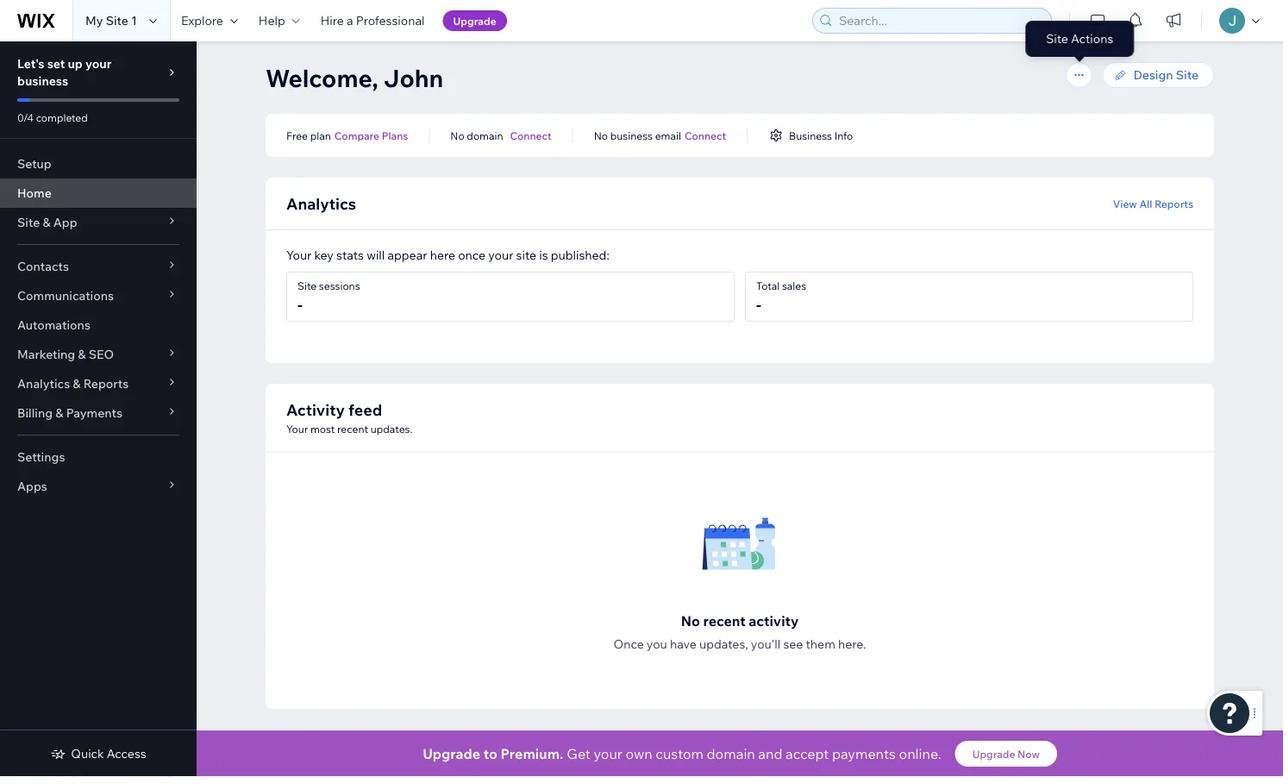 Task type: locate. For each thing, give the bounding box(es) containing it.
& left app
[[43, 215, 51, 230]]

a
[[347, 13, 353, 28]]

activity
[[286, 400, 345, 419]]

business info button
[[769, 128, 854, 143]]

0 horizontal spatial no
[[451, 129, 465, 142]]

upgrade to premium. get your own custom domain and accept payments online.
[[423, 746, 942, 763]]

2 horizontal spatial no
[[681, 612, 701, 629]]

1 horizontal spatial connect link
[[685, 128, 727, 143]]

0 vertical spatial your
[[85, 56, 112, 71]]

- for total sales -
[[757, 295, 762, 314]]

reports down seo
[[83, 376, 129, 391]]

no right plans
[[451, 129, 465, 142]]

recent inside activity feed your most recent updates.
[[337, 422, 368, 435]]

setup link
[[0, 149, 197, 179]]

2 connect link from the left
[[685, 128, 727, 143]]

updates.
[[371, 422, 413, 435]]

to
[[484, 746, 498, 763]]

1 vertical spatial business
[[611, 129, 653, 142]]

upgrade now button
[[956, 741, 1058, 767]]

0 horizontal spatial connect link
[[510, 128, 552, 143]]

upgrade
[[453, 14, 497, 27], [423, 746, 481, 763], [973, 748, 1016, 761]]

1 vertical spatial analytics
[[17, 376, 70, 391]]

apps button
[[0, 472, 197, 501]]

no for domain
[[451, 129, 465, 142]]

automations link
[[0, 311, 197, 340]]

total
[[757, 280, 780, 293]]

analytics for analytics & reports
[[17, 376, 70, 391]]

them
[[806, 637, 836, 652]]

upgrade inside button
[[973, 748, 1016, 761]]

design
[[1134, 67, 1174, 82]]

& for analytics
[[73, 376, 81, 391]]

site inside site sessions -
[[298, 280, 317, 293]]

and
[[759, 746, 783, 763]]

0/4
[[17, 111, 34, 124]]

business inside let's set up your business
[[17, 73, 68, 88]]

sidebar element
[[0, 41, 197, 777]]

reports right all
[[1155, 197, 1194, 210]]

most
[[311, 422, 335, 435]]

your right up
[[85, 56, 112, 71]]

Search... field
[[834, 9, 1047, 33]]

no up have
[[681, 612, 701, 629]]

help
[[259, 13, 285, 28]]

1 horizontal spatial connect
[[685, 129, 727, 142]]

1 horizontal spatial recent
[[704, 612, 746, 629]]

site left actions
[[1050, 32, 1070, 46]]

your inside activity feed your most recent updates.
[[286, 422, 308, 435]]

1 - from the left
[[298, 295, 303, 314]]

upgrade right professional at the left top of page
[[453, 14, 497, 27]]

your inside let's set up your business
[[85, 56, 112, 71]]

site left sessions
[[298, 280, 317, 293]]

analytics & reports
[[17, 376, 129, 391]]

no for recent
[[681, 612, 701, 629]]

upgrade inside button
[[453, 14, 497, 27]]

is
[[539, 248, 548, 263]]

app
[[53, 215, 77, 230]]

0 vertical spatial domain
[[467, 129, 503, 142]]

john
[[384, 63, 444, 93]]

0 horizontal spatial connect
[[510, 129, 552, 142]]

business
[[17, 73, 68, 88], [611, 129, 653, 142]]

reports inside button
[[1155, 197, 1194, 210]]

recent up updates,
[[704, 612, 746, 629]]

design site
[[1134, 67, 1199, 82]]

connect
[[510, 129, 552, 142], [685, 129, 727, 142]]

total sales -
[[757, 280, 807, 314]]

plan
[[310, 129, 331, 142]]

your
[[85, 56, 112, 71], [489, 248, 514, 263], [594, 746, 623, 763]]

quick access
[[71, 746, 146, 761]]

upgrade left 'now'
[[973, 748, 1016, 761]]

quick access button
[[50, 746, 146, 762]]

reports
[[1155, 197, 1194, 210], [83, 376, 129, 391]]

no recent activity once you have updates, you'll see them here.
[[614, 612, 867, 652]]

- inside site sessions -
[[298, 295, 303, 314]]

site & app button
[[0, 208, 197, 237]]

apps
[[17, 479, 47, 494]]

0 vertical spatial business
[[17, 73, 68, 88]]

1 vertical spatial your
[[286, 422, 308, 435]]

reports inside popup button
[[83, 376, 129, 391]]

upgrade left to
[[423, 746, 481, 763]]

& for marketing
[[78, 347, 86, 362]]

& inside dropdown button
[[55, 406, 63, 421]]

& up billing & payments
[[73, 376, 81, 391]]

0 horizontal spatial recent
[[337, 422, 368, 435]]

analytics up key
[[286, 194, 356, 213]]

2 vertical spatial your
[[594, 746, 623, 763]]

& left seo
[[78, 347, 86, 362]]

your left site
[[489, 248, 514, 263]]

1 vertical spatial recent
[[704, 612, 746, 629]]

1 connect link from the left
[[510, 128, 552, 143]]

0 vertical spatial your
[[286, 248, 312, 263]]

& right the billing
[[55, 406, 63, 421]]

plans
[[382, 129, 408, 142]]

recent down the feed
[[337, 422, 368, 435]]

quick
[[71, 746, 104, 761]]

get
[[567, 746, 591, 763]]

hire
[[321, 13, 344, 28]]

0 horizontal spatial business
[[17, 73, 68, 88]]

2 - from the left
[[757, 295, 762, 314]]

updates,
[[700, 637, 749, 652]]

1 horizontal spatial business
[[611, 129, 653, 142]]

0 vertical spatial reports
[[1155, 197, 1194, 210]]

premium.
[[501, 746, 564, 763]]

0 vertical spatial recent
[[337, 422, 368, 435]]

0/4 completed
[[17, 111, 88, 124]]

2 your from the top
[[286, 422, 308, 435]]

feed
[[349, 400, 382, 419]]

published:
[[551, 248, 610, 263]]

analytics inside popup button
[[17, 376, 70, 391]]

once
[[458, 248, 486, 263]]

1 vertical spatial your
[[489, 248, 514, 263]]

& for billing
[[55, 406, 63, 421]]

site
[[106, 13, 128, 28], [1050, 32, 1070, 46], [1177, 67, 1199, 82], [17, 215, 40, 230], [298, 280, 317, 293]]

seo
[[89, 347, 114, 362]]

site for site sessions -
[[298, 280, 317, 293]]

analytics for analytics
[[286, 194, 356, 213]]

0 horizontal spatial -
[[298, 295, 303, 314]]

compare
[[335, 129, 380, 142]]

access
[[107, 746, 146, 761]]

view all reports button
[[1114, 196, 1194, 211]]

2 horizontal spatial your
[[594, 746, 623, 763]]

- inside total sales -
[[757, 295, 762, 314]]

custom
[[656, 746, 704, 763]]

no for business
[[594, 129, 608, 142]]

site
[[517, 248, 537, 263]]

appear
[[388, 248, 428, 263]]

reports for view all reports
[[1155, 197, 1194, 210]]

1 horizontal spatial reports
[[1155, 197, 1194, 210]]

1 horizontal spatial no
[[594, 129, 608, 142]]

billing
[[17, 406, 53, 421]]

business down let's
[[17, 73, 68, 88]]

analytics & reports button
[[0, 369, 197, 399]]

upgrade for upgrade
[[453, 14, 497, 27]]

your left key
[[286, 248, 312, 263]]

1 vertical spatial domain
[[707, 746, 756, 763]]

up
[[68, 56, 83, 71]]

0 horizontal spatial your
[[85, 56, 112, 71]]

marketing
[[17, 347, 75, 362]]

-
[[298, 295, 303, 314], [757, 295, 762, 314]]

0 horizontal spatial reports
[[83, 376, 129, 391]]

billing & payments button
[[0, 399, 197, 428]]

now
[[1018, 748, 1041, 761]]

site inside popup button
[[17, 215, 40, 230]]

payments
[[833, 746, 897, 763]]

no left email in the top right of the page
[[594, 129, 608, 142]]

business left email in the top right of the page
[[611, 129, 653, 142]]

0 vertical spatial analytics
[[286, 194, 356, 213]]

analytics down marketing
[[17, 376, 70, 391]]

connect link
[[510, 128, 552, 143], [685, 128, 727, 143]]

design site link
[[1103, 62, 1215, 88]]

domain
[[467, 129, 503, 142], [707, 746, 756, 763]]

you
[[647, 637, 668, 652]]

your right get
[[594, 746, 623, 763]]

automations
[[17, 318, 91, 333]]

billing & payments
[[17, 406, 122, 421]]

no inside no recent activity once you have updates, you'll see them here.
[[681, 612, 701, 629]]

0 horizontal spatial analytics
[[17, 376, 70, 391]]

site down home
[[17, 215, 40, 230]]

accept
[[786, 746, 830, 763]]

1 horizontal spatial analytics
[[286, 194, 356, 213]]

1 horizontal spatial domain
[[707, 746, 756, 763]]

see
[[784, 637, 804, 652]]

1 horizontal spatial -
[[757, 295, 762, 314]]

1 vertical spatial reports
[[83, 376, 129, 391]]

recent inside no recent activity once you have updates, you'll see them here.
[[704, 612, 746, 629]]

no
[[451, 129, 465, 142], [594, 129, 608, 142], [681, 612, 701, 629]]

site sessions -
[[298, 280, 360, 314]]

settings link
[[0, 443, 197, 472]]

your left most
[[286, 422, 308, 435]]



Task type: describe. For each thing, give the bounding box(es) containing it.
stats
[[337, 248, 364, 263]]

let's
[[17, 56, 44, 71]]

0 horizontal spatial domain
[[467, 129, 503, 142]]

payments
[[66, 406, 122, 421]]

site right design
[[1177, 67, 1199, 82]]

home link
[[0, 179, 197, 208]]

upgrade for upgrade to premium. get your own custom domain and accept payments online.
[[423, 746, 481, 763]]

settings
[[17, 450, 65, 465]]

welcome,
[[266, 63, 379, 93]]

all
[[1140, 197, 1153, 210]]

1 your from the top
[[286, 248, 312, 263]]

let's set up your business
[[17, 56, 112, 88]]

business info
[[790, 129, 854, 142]]

my
[[85, 13, 103, 28]]

explore
[[181, 13, 223, 28]]

help button
[[248, 0, 310, 41]]

site for site actions
[[1050, 32, 1070, 46]]

you'll
[[751, 637, 781, 652]]

free plan compare plans
[[286, 129, 408, 142]]

site for site & app
[[17, 215, 40, 230]]

upgrade now
[[973, 748, 1041, 761]]

my site 1
[[85, 13, 137, 28]]

& for site
[[43, 215, 51, 230]]

once
[[614, 637, 644, 652]]

view
[[1114, 197, 1138, 210]]

marketing & seo button
[[0, 340, 197, 369]]

upgrade button
[[443, 10, 507, 31]]

hire a professional link
[[310, 0, 435, 41]]

connect link for no business email connect
[[685, 128, 727, 143]]

compare plans link
[[335, 128, 408, 143]]

your key stats will appear here once your site is published:
[[286, 248, 610, 263]]

welcome, john
[[266, 63, 444, 93]]

home
[[17, 186, 52, 201]]

contacts
[[17, 259, 69, 274]]

contacts button
[[0, 252, 197, 281]]

1 connect from the left
[[510, 129, 552, 142]]

have
[[670, 637, 697, 652]]

2 connect from the left
[[685, 129, 727, 142]]

sessions
[[319, 280, 360, 293]]

- for site sessions -
[[298, 295, 303, 314]]

completed
[[36, 111, 88, 124]]

site left 1
[[106, 13, 128, 28]]

actions
[[1073, 32, 1111, 46]]

1 horizontal spatial your
[[489, 248, 514, 263]]

upgrade for upgrade now
[[973, 748, 1016, 761]]

connect link for no domain connect
[[510, 128, 552, 143]]

business
[[790, 129, 833, 142]]

own
[[626, 746, 653, 763]]

here.
[[839, 637, 867, 652]]

set
[[47, 56, 65, 71]]

here
[[430, 248, 456, 263]]

no business email connect
[[594, 129, 727, 142]]

free
[[286, 129, 308, 142]]

communications
[[17, 288, 114, 303]]

sales
[[783, 280, 807, 293]]

site actions
[[1050, 32, 1111, 46]]

key
[[315, 248, 334, 263]]

reports for analytics & reports
[[83, 376, 129, 391]]

setup
[[17, 156, 52, 171]]

1
[[131, 13, 137, 28]]

site & app
[[17, 215, 77, 230]]

professional
[[356, 13, 425, 28]]

info
[[835, 129, 854, 142]]

online.
[[900, 746, 942, 763]]

activity feed your most recent updates.
[[286, 400, 413, 435]]

communications button
[[0, 281, 197, 311]]

no domain connect
[[451, 129, 552, 142]]

will
[[367, 248, 385, 263]]

marketing & seo
[[17, 347, 114, 362]]



Task type: vqa. For each thing, say whether or not it's contained in the screenshot.
the eCommerce
no



